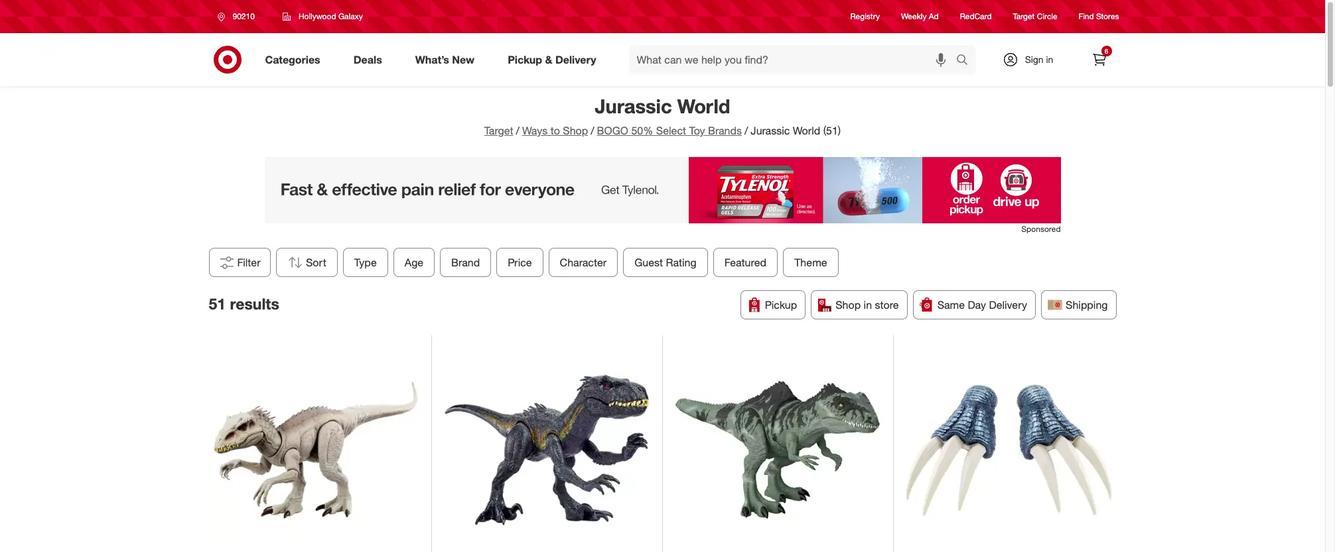 Task type: describe. For each thing, give the bounding box(es) containing it.
redcard
[[960, 12, 992, 22]]

ways to shop link
[[522, 124, 588, 137]]

hollywood galaxy button
[[274, 5, 371, 29]]

redcard link
[[960, 11, 992, 22]]

weekly ad link
[[901, 11, 939, 22]]

shipping
[[1066, 299, 1108, 312]]

to
[[551, 124, 560, 137]]

categories link
[[254, 45, 337, 74]]

target circle link
[[1013, 11, 1057, 22]]

target inside 'link'
[[1013, 12, 1035, 22]]

sort
[[306, 256, 326, 269]]

search
[[950, 54, 982, 67]]

90210
[[233, 11, 255, 21]]

0 vertical spatial world
[[677, 94, 730, 118]]

sponsored
[[1021, 224, 1061, 234]]

51
[[209, 294, 226, 313]]

sign in link
[[991, 45, 1074, 74]]

shop in store button
[[811, 291, 907, 320]]

advertisement region
[[264, 157, 1061, 224]]

ways
[[522, 124, 548, 137]]

shop in store
[[836, 299, 899, 312]]

age button
[[393, 248, 434, 277]]

0 horizontal spatial jurassic
[[595, 94, 672, 118]]

character button
[[548, 248, 618, 277]]

jurassic world target / ways to shop / bogo 50% select toy brands / jurassic world (51)
[[484, 94, 841, 137]]

what's new link
[[404, 45, 491, 74]]

&
[[545, 53, 552, 66]]

categories
[[265, 53, 320, 66]]

pickup for pickup
[[765, 299, 797, 312]]

sign
[[1025, 54, 1043, 65]]

1 / from the left
[[516, 124, 519, 137]]

filter button
[[209, 248, 270, 277]]

type
[[354, 256, 376, 269]]

character
[[560, 256, 606, 269]]

1 horizontal spatial jurassic
[[751, 124, 790, 137]]

hollywood
[[299, 11, 336, 21]]

price
[[507, 256, 532, 269]]

1 vertical spatial world
[[793, 124, 820, 137]]

price button
[[496, 248, 543, 277]]

shipping button
[[1041, 291, 1116, 320]]

galaxy
[[338, 11, 363, 21]]

weekly ad
[[901, 12, 939, 22]]

find
[[1079, 12, 1094, 22]]

bogo 50% select toy brands link
[[597, 124, 742, 137]]

registry
[[850, 12, 880, 22]]

same day delivery button
[[913, 291, 1036, 320]]

ad
[[929, 12, 939, 22]]

same
[[937, 299, 965, 312]]

target link
[[484, 124, 513, 137]]

target inside jurassic world target / ways to shop / bogo 50% select toy brands / jurassic world (51)
[[484, 124, 513, 137]]

age
[[404, 256, 423, 269]]

50%
[[631, 124, 653, 137]]

featured
[[724, 256, 766, 269]]

deals link
[[342, 45, 399, 74]]

rating
[[666, 256, 696, 269]]

guest rating
[[634, 256, 696, 269]]

sign in
[[1025, 54, 1053, 65]]

delivery for pickup & delivery
[[555, 53, 596, 66]]



Task type: vqa. For each thing, say whether or not it's contained in the screenshot.
Shop
yes



Task type: locate. For each thing, give the bounding box(es) containing it.
delivery
[[555, 53, 596, 66], [989, 299, 1027, 312]]

(51)
[[823, 124, 841, 137]]

brands
[[708, 124, 742, 137]]

new
[[452, 53, 475, 66]]

delivery for same day delivery
[[989, 299, 1027, 312]]

in right sign
[[1046, 54, 1053, 65]]

in left store
[[864, 299, 872, 312]]

2 / from the left
[[591, 124, 594, 137]]

pickup & delivery link
[[496, 45, 613, 74]]

jurassic
[[595, 94, 672, 118], [751, 124, 790, 137]]

0 vertical spatial in
[[1046, 54, 1053, 65]]

what's new
[[415, 53, 475, 66]]

jurassic world: dominion strike 'n roar giganotosaurus dinosaur figure image
[[675, 349, 880, 553], [675, 349, 880, 553]]

brand
[[451, 256, 480, 269]]

1 horizontal spatial world
[[793, 124, 820, 137]]

1 vertical spatial pickup
[[765, 299, 797, 312]]

deals
[[353, 53, 382, 66]]

target left "ways"
[[484, 124, 513, 137]]

pickup for pickup & delivery
[[508, 53, 542, 66]]

world
[[677, 94, 730, 118], [793, 124, 820, 137]]

1 horizontal spatial target
[[1013, 12, 1035, 22]]

/
[[516, 124, 519, 137], [591, 124, 594, 137], [744, 124, 748, 137]]

shop
[[563, 124, 588, 137], [836, 299, 861, 312]]

pickup down theme
[[765, 299, 797, 312]]

guest
[[634, 256, 663, 269]]

delivery inside button
[[989, 299, 1027, 312]]

in inside sign in link
[[1046, 54, 1053, 65]]

in for sign
[[1046, 54, 1053, 65]]

what's
[[415, 53, 449, 66]]

bogo
[[597, 124, 628, 137]]

0 horizontal spatial in
[[864, 299, 872, 312]]

1 vertical spatial shop
[[836, 299, 861, 312]]

theme
[[794, 256, 827, 269]]

delivery right day
[[989, 299, 1027, 312]]

1 horizontal spatial /
[[591, 124, 594, 137]]

registry link
[[850, 11, 880, 22]]

theme button
[[783, 248, 838, 277]]

target
[[1013, 12, 1035, 22], [484, 124, 513, 137]]

pickup inside button
[[765, 299, 797, 312]]

filter
[[237, 256, 261, 269]]

featured button
[[713, 248, 777, 277]]

0 vertical spatial shop
[[563, 124, 588, 137]]

shop right to
[[563, 124, 588, 137]]

target circle
[[1013, 12, 1057, 22]]

weekly
[[901, 12, 927, 22]]

1 horizontal spatial delivery
[[989, 299, 1027, 312]]

stores
[[1096, 12, 1119, 22]]

1 horizontal spatial in
[[1046, 54, 1053, 65]]

0 horizontal spatial delivery
[[555, 53, 596, 66]]

circle
[[1037, 12, 1057, 22]]

in
[[1046, 54, 1053, 65], [864, 299, 872, 312]]

jurassic world dino trackers camouflage 'n battle indominus rex action figure image
[[214, 349, 418, 553], [214, 349, 418, 553]]

6 link
[[1085, 45, 1114, 74]]

world left (51)
[[793, 124, 820, 137]]

/ left bogo
[[591, 124, 594, 137]]

toy
[[689, 124, 705, 137]]

sort button
[[276, 248, 337, 277]]

90210 button
[[209, 5, 269, 29]]

day
[[968, 299, 986, 312]]

1 horizontal spatial shop
[[836, 299, 861, 312]]

shop inside jurassic world target / ways to shop / bogo 50% select toy brands / jurassic world (51)
[[563, 124, 588, 137]]

0 vertical spatial jurassic
[[595, 94, 672, 118]]

1 vertical spatial jurassic
[[751, 124, 790, 137]]

world up toy
[[677, 94, 730, 118]]

pickup & delivery
[[508, 53, 596, 66]]

0 horizontal spatial /
[[516, 124, 519, 137]]

pickup button
[[740, 291, 806, 320]]

in for shop
[[864, 299, 872, 312]]

0 horizontal spatial pickup
[[508, 53, 542, 66]]

6
[[1105, 47, 1108, 55]]

target left circle
[[1013, 12, 1035, 22]]

jurassic up 50%
[[595, 94, 672, 118]]

1 vertical spatial delivery
[[989, 299, 1027, 312]]

results
[[230, 294, 279, 313]]

jurassic world: dominion therizinosaurus costume dinosaur claws image
[[906, 349, 1111, 553], [906, 349, 1111, 553]]

0 horizontal spatial shop
[[563, 124, 588, 137]]

0 vertical spatial target
[[1013, 12, 1035, 22]]

51 results
[[209, 294, 279, 313]]

3 / from the left
[[744, 124, 748, 137]]

jurassic right brands
[[751, 124, 790, 137]]

shop left store
[[836, 299, 861, 312]]

pickup
[[508, 53, 542, 66], [765, 299, 797, 312]]

0 horizontal spatial world
[[677, 94, 730, 118]]

0 vertical spatial pickup
[[508, 53, 542, 66]]

store
[[875, 299, 899, 312]]

pickup left &
[[508, 53, 542, 66]]

brand button
[[440, 248, 491, 277]]

select
[[656, 124, 686, 137]]

search button
[[950, 45, 982, 77]]

2 horizontal spatial /
[[744, 124, 748, 137]]

0 horizontal spatial target
[[484, 124, 513, 137]]

What can we help you find? suggestions appear below search field
[[629, 45, 959, 74]]

in inside shop in store button
[[864, 299, 872, 312]]

delivery right &
[[555, 53, 596, 66]]

1 horizontal spatial pickup
[[765, 299, 797, 312]]

jurassic world super colossal indoraptor action figure image
[[445, 349, 649, 553], [445, 349, 649, 553]]

find stores link
[[1079, 11, 1119, 22]]

find stores
[[1079, 12, 1119, 22]]

/ left "ways"
[[516, 124, 519, 137]]

hollywood galaxy
[[299, 11, 363, 21]]

guest rating button
[[623, 248, 708, 277]]

0 vertical spatial delivery
[[555, 53, 596, 66]]

1 vertical spatial in
[[864, 299, 872, 312]]

/ right brands
[[744, 124, 748, 137]]

1 vertical spatial target
[[484, 124, 513, 137]]

shop inside button
[[836, 299, 861, 312]]

type button
[[343, 248, 388, 277]]

same day delivery
[[937, 299, 1027, 312]]



